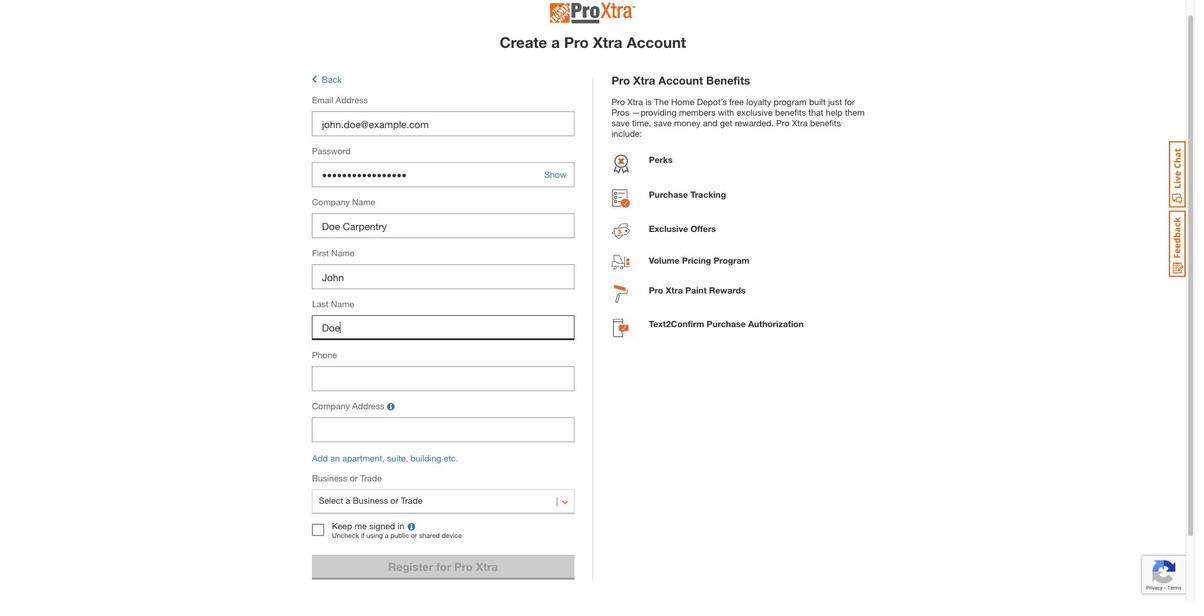 Task type: describe. For each thing, give the bounding box(es) containing it.
thd logo image
[[550, 2, 636, 27]]

live chat image
[[1170, 141, 1187, 208]]

paint rewards image
[[614, 285, 628, 307]]

perks image
[[612, 154, 631, 177]]

exclusive offers image
[[612, 224, 631, 243]]



Task type: locate. For each thing, give the bounding box(es) containing it.
volume image
[[612, 256, 631, 273]]

None text field
[[312, 367, 575, 392]]

None password field
[[312, 163, 575, 188]]

None text field
[[312, 214, 575, 239], [312, 265, 575, 290], [312, 316, 575, 341], [312, 418, 575, 443], [312, 214, 575, 239], [312, 265, 575, 290], [312, 316, 575, 341], [312, 418, 575, 443]]

text2confirm image
[[614, 319, 629, 341]]

tracking image
[[613, 189, 630, 211]]

None email field
[[312, 112, 575, 137]]

feedback link image
[[1170, 211, 1187, 278]]

back arrow image
[[312, 74, 317, 85]]



